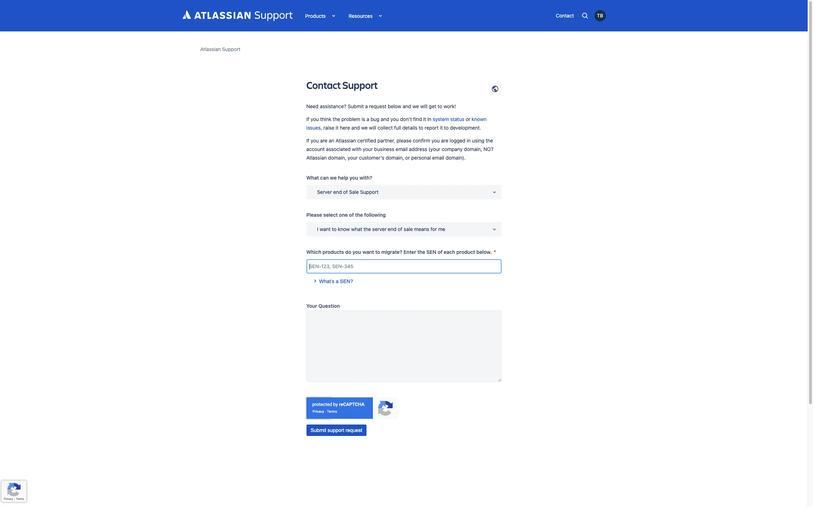 Task type: vqa. For each thing, say whether or not it's contained in the screenshot.
this
no



Task type: describe. For each thing, give the bounding box(es) containing it.
if for if you think the problem is a bug and you don't find it in system status or
[[307, 116, 310, 122]]

1 horizontal spatial request
[[369, 103, 387, 109]]

0 vertical spatial a
[[365, 103, 368, 109]]

it for if you think the problem is a bug and you don't find it in system status or
[[423, 116, 426, 122]]

details
[[403, 125, 418, 131]]

migrate?
[[382, 249, 403, 255]]

atlassian support link
[[200, 45, 241, 54]]

partner,
[[378, 138, 395, 144]]

you up full
[[391, 116, 399, 122]]

please select one of the following
[[307, 212, 386, 218]]

to right get
[[438, 103, 442, 109]]

what
[[351, 226, 362, 232]]

products
[[305, 13, 326, 19]]

submit support request button
[[307, 425, 367, 436]]

please
[[397, 138, 412, 144]]

in inside if you are an atlassian certified partner, please confirm you are logged in using the account associated with your business email address (your company domain, not atlassian domain, your customer's domain, or personal email domain).
[[467, 138, 471, 144]]

don't
[[400, 116, 412, 122]]

0 vertical spatial want
[[320, 226, 331, 232]]

know
[[338, 226, 350, 232]]

a inside button
[[336, 279, 339, 285]]

0 horizontal spatial your
[[348, 155, 358, 161]]

help
[[338, 175, 348, 181]]

confirm
[[413, 138, 431, 144]]

0 vertical spatial will
[[420, 103, 428, 109]]

0 horizontal spatial we
[[330, 175, 337, 181]]

what's a sen? button
[[307, 270, 358, 289]]

means
[[414, 226, 429, 232]]

below
[[388, 103, 402, 109]]

of right 'sen'
[[438, 249, 443, 255]]

sen?
[[340, 279, 353, 285]]

0 vertical spatial or
[[466, 116, 471, 122]]

account
[[307, 146, 325, 152]]

using
[[472, 138, 485, 144]]

1 horizontal spatial and
[[381, 116, 389, 122]]

server
[[317, 189, 332, 195]]

contact for contact support
[[307, 78, 341, 92]]

question
[[319, 303, 340, 309]]

business
[[374, 146, 395, 152]]

to left know on the top
[[332, 226, 337, 232]]

one
[[339, 212, 348, 218]]

it for , raise it here and we will collect full details to report it to development.
[[440, 125, 443, 131]]

find
[[413, 116, 422, 122]]

report
[[425, 125, 439, 131]]

atlassian logo image
[[182, 10, 293, 21]]

can
[[320, 175, 329, 181]]

2 horizontal spatial domain,
[[464, 146, 482, 152]]

issues
[[307, 125, 321, 131]]

open image for i want to know what the server end of sale means for me
[[490, 225, 499, 234]]

1 horizontal spatial submit
[[348, 103, 364, 109]]

you up issues
[[311, 116, 319, 122]]

resources
[[349, 13, 373, 19]]

products
[[323, 249, 344, 255]]

sale
[[349, 189, 359, 195]]

think
[[320, 116, 332, 122]]

enter
[[404, 249, 416, 255]]

the inside if you are an atlassian certified partner, please confirm you are logged in using the account associated with your business email address (your company domain, not atlassian domain, your customer's domain, or personal email domain).
[[486, 138, 493, 144]]

for
[[431, 226, 437, 232]]

what
[[307, 175, 319, 181]]

certified
[[357, 138, 376, 144]]

account avatar image
[[595, 10, 606, 21]]

, raise it here and we will collect full details to report it to development.
[[321, 125, 481, 131]]

server end of sale support
[[317, 189, 379, 195]]

associated
[[326, 146, 351, 152]]

submit support request
[[311, 428, 363, 434]]

of left sale at top left
[[343, 189, 348, 195]]

need
[[307, 103, 319, 109]]

to down find
[[419, 125, 424, 131]]

the right what
[[364, 226, 371, 232]]

development.
[[450, 125, 481, 131]]

customer's
[[359, 155, 385, 161]]

the right the think
[[333, 116, 340, 122]]

search page image
[[581, 12, 589, 20]]

sen
[[427, 249, 437, 255]]

product
[[457, 249, 475, 255]]

0 vertical spatial end
[[333, 189, 342, 195]]

1 vertical spatial want
[[363, 249, 374, 255]]

known issues link
[[307, 116, 487, 131]]

what can we help you with?
[[307, 175, 372, 181]]

i want to know what the server end of sale means for me
[[317, 226, 446, 232]]

products button
[[300, 10, 340, 21]]

system
[[433, 116, 449, 122]]

select
[[324, 212, 338, 218]]

0 horizontal spatial in
[[428, 116, 432, 122]]

sale
[[404, 226, 413, 232]]

1 vertical spatial will
[[369, 125, 376, 131]]

is
[[362, 116, 365, 122]]

logged
[[450, 138, 466, 144]]

i
[[317, 226, 318, 232]]

raise
[[324, 125, 335, 131]]



Task type: locate. For each thing, give the bounding box(es) containing it.
below.
[[477, 249, 492, 255]]

request up bug
[[369, 103, 387, 109]]

contact inside contact link
[[556, 13, 574, 19]]

request inside button
[[346, 428, 363, 434]]

your down certified
[[363, 146, 373, 152]]

to left migrate?
[[375, 249, 380, 255]]

1 vertical spatial we
[[361, 125, 368, 131]]

1 open image from the top
[[490, 188, 499, 197]]

will left get
[[420, 103, 428, 109]]

to down 'system status' link at the right top
[[444, 125, 449, 131]]

domain,
[[464, 146, 482, 152], [328, 155, 346, 161], [386, 155, 404, 161]]

0 vertical spatial open image
[[490, 188, 499, 197]]

2 are from the left
[[441, 138, 449, 144]]

your
[[363, 146, 373, 152], [348, 155, 358, 161]]

end
[[333, 189, 342, 195], [388, 226, 397, 232]]

0 vertical spatial request
[[369, 103, 387, 109]]

the up what
[[355, 212, 363, 218]]

you up (your
[[432, 138, 440, 144]]

contact for contact
[[556, 13, 574, 19]]

1 horizontal spatial or
[[466, 116, 471, 122]]

each
[[444, 249, 455, 255]]

domain, down associated
[[328, 155, 346, 161]]

2 open image from the top
[[490, 225, 499, 234]]

support up need assistance? submit a request below and we will get to work!
[[343, 78, 378, 92]]

get
[[429, 103, 437, 109]]

which products do you want to migrate? enter the sen of each product below. *
[[307, 249, 496, 255]]

if up account
[[307, 138, 310, 144]]

not
[[484, 146, 494, 152]]

1 vertical spatial contact
[[307, 78, 341, 92]]

1 horizontal spatial in
[[467, 138, 471, 144]]

0 vertical spatial and
[[403, 103, 411, 109]]

in up report on the top right of page
[[428, 116, 432, 122]]

0 horizontal spatial atlassian
[[200, 46, 221, 52]]

1 horizontal spatial contact
[[556, 13, 574, 19]]

atlassian support
[[200, 46, 241, 52]]

2 vertical spatial we
[[330, 175, 337, 181]]

of
[[343, 189, 348, 195], [349, 212, 354, 218], [398, 226, 403, 232], [438, 249, 443, 255]]

0 vertical spatial support
[[222, 46, 241, 52]]

a up is at the top of page
[[365, 103, 368, 109]]

open image
[[490, 188, 499, 197], [490, 225, 499, 234]]

2 if from the top
[[307, 138, 310, 144]]

0 horizontal spatial and
[[352, 125, 360, 131]]

1 horizontal spatial end
[[388, 226, 397, 232]]

email down (your
[[432, 155, 444, 161]]

2 vertical spatial support
[[360, 189, 379, 195]]

it down system
[[440, 125, 443, 131]]

want right do
[[363, 249, 374, 255]]

if
[[307, 116, 310, 122], [307, 138, 310, 144]]

1 vertical spatial atlassian
[[336, 138, 356, 144]]

2 horizontal spatial atlassian
[[336, 138, 356, 144]]

0 horizontal spatial submit
[[311, 428, 326, 434]]

1 vertical spatial if
[[307, 138, 310, 144]]

0 horizontal spatial end
[[333, 189, 342, 195]]

with
[[352, 146, 362, 152]]

a right is at the top of page
[[367, 116, 369, 122]]

1 vertical spatial and
[[381, 116, 389, 122]]

1 vertical spatial a
[[367, 116, 369, 122]]

if you think the problem is a bug and you don't find it in system status or
[[307, 116, 472, 122]]

we
[[413, 103, 419, 109], [361, 125, 368, 131], [330, 175, 337, 181]]

1 horizontal spatial email
[[432, 155, 444, 161]]

2 vertical spatial atlassian
[[307, 155, 327, 161]]

0 horizontal spatial email
[[396, 146, 408, 152]]

products image
[[326, 11, 335, 20]]

it left here
[[336, 125, 339, 131]]

1 are from the left
[[320, 138, 328, 144]]

system status link
[[433, 116, 465, 122]]

request right support
[[346, 428, 363, 434]]

bug
[[371, 116, 380, 122]]

support down atlassian logo
[[222, 46, 241, 52]]

and
[[403, 103, 411, 109], [381, 116, 389, 122], [352, 125, 360, 131]]

1 horizontal spatial we
[[361, 125, 368, 131]]

of right one
[[349, 212, 354, 218]]

0 horizontal spatial or
[[405, 155, 410, 161]]

1 vertical spatial email
[[432, 155, 444, 161]]

1 horizontal spatial are
[[441, 138, 449, 144]]

support down 'with?'
[[360, 189, 379, 195]]

submit inside button
[[311, 428, 326, 434]]

submit up problem
[[348, 103, 364, 109]]

support
[[222, 46, 241, 52], [343, 78, 378, 92], [360, 189, 379, 195]]

2 vertical spatial a
[[336, 279, 339, 285]]

full
[[394, 125, 401, 131]]

work!
[[444, 103, 456, 109]]

are
[[320, 138, 328, 144], [441, 138, 449, 144]]

0 horizontal spatial it
[[336, 125, 339, 131]]

domain, down using
[[464, 146, 482, 152]]

your question
[[307, 303, 340, 309]]

resources button
[[343, 10, 387, 21]]

1 horizontal spatial will
[[420, 103, 428, 109]]

assistance?
[[320, 103, 347, 109]]

1 horizontal spatial domain,
[[386, 155, 404, 161]]

the
[[333, 116, 340, 122], [486, 138, 493, 144], [355, 212, 363, 218], [364, 226, 371, 232], [418, 249, 425, 255]]

1 if from the top
[[307, 116, 310, 122]]

company
[[442, 146, 463, 152]]

1 vertical spatial request
[[346, 428, 363, 434]]

we right can
[[330, 175, 337, 181]]

contact link
[[553, 10, 578, 21]]

(your
[[429, 146, 441, 152]]

contact support
[[307, 78, 378, 92]]

of left the sale
[[398, 226, 403, 232]]

1 vertical spatial in
[[467, 138, 471, 144]]

or left personal
[[405, 155, 410, 161]]

0 horizontal spatial contact
[[307, 78, 341, 92]]

0 horizontal spatial want
[[320, 226, 331, 232]]

with?
[[360, 175, 372, 181]]

please
[[307, 212, 322, 218]]

email down "please" at the top
[[396, 146, 408, 152]]

support for contact support
[[343, 78, 378, 92]]

and right below
[[403, 103, 411, 109]]

your
[[307, 303, 317, 309]]

or
[[466, 116, 471, 122], [405, 155, 410, 161]]

contact up assistance? on the top left of page
[[307, 78, 341, 92]]

or inside if you are an atlassian certified partner, please confirm you are logged in using the account associated with your business email address (your company domain, not atlassian domain, your customer's domain, or personal email domain).
[[405, 155, 410, 161]]

which
[[307, 249, 321, 255]]

the up not
[[486, 138, 493, 144]]

contact
[[556, 13, 574, 19], [307, 78, 341, 92]]

it right find
[[423, 116, 426, 122]]

server
[[372, 226, 387, 232]]

1 vertical spatial support
[[343, 78, 378, 92]]

do
[[345, 249, 351, 255]]

1 horizontal spatial it
[[423, 116, 426, 122]]

what's
[[319, 279, 335, 285]]

are up company
[[441, 138, 449, 144]]

1 horizontal spatial want
[[363, 249, 374, 255]]

0 vertical spatial email
[[396, 146, 408, 152]]

1 vertical spatial your
[[348, 155, 358, 161]]

domain).
[[446, 155, 466, 161]]

are left an
[[320, 138, 328, 144]]

0 vertical spatial contact
[[556, 13, 574, 19]]

we down is at the top of page
[[361, 125, 368, 131]]

0 vertical spatial your
[[363, 146, 373, 152]]

collect
[[378, 125, 393, 131]]

we up find
[[413, 103, 419, 109]]

0 vertical spatial in
[[428, 116, 432, 122]]

1 vertical spatial submit
[[311, 428, 326, 434]]

submit left support
[[311, 428, 326, 434]]

here
[[340, 125, 350, 131]]

status
[[451, 116, 465, 122]]

email
[[396, 146, 408, 152], [432, 155, 444, 161]]

resources dropdown image
[[373, 11, 381, 20]]

the left 'sen'
[[418, 249, 425, 255]]

me
[[438, 226, 446, 232]]

you right do
[[353, 249, 361, 255]]

2 horizontal spatial we
[[413, 103, 419, 109]]

0 horizontal spatial are
[[320, 138, 328, 144]]

contact left search page icon in the top right of the page
[[556, 13, 574, 19]]

0 vertical spatial atlassian
[[200, 46, 221, 52]]

if inside if you are an atlassian certified partner, please confirm you are logged in using the account associated with your business email address (your company domain, not atlassian domain, your customer's domain, or personal email domain).
[[307, 138, 310, 144]]

you right help
[[350, 175, 358, 181]]

atlassian
[[200, 46, 221, 52], [336, 138, 356, 144], [307, 155, 327, 161]]

to
[[438, 103, 442, 109], [419, 125, 424, 131], [444, 125, 449, 131], [332, 226, 337, 232], [375, 249, 380, 255]]

Which products do you want to migrate? Enter the SEN of each product below.  text field
[[307, 260, 502, 274]]

following
[[364, 212, 386, 218]]

1 vertical spatial open image
[[490, 225, 499, 234]]

if you are an atlassian certified partner, please confirm you are logged in using the account associated with your business email address (your company domain, not atlassian domain, your customer's domain, or personal email domain).
[[307, 138, 494, 161]]

0 vertical spatial we
[[413, 103, 419, 109]]

known
[[472, 116, 487, 122]]

open image for server end of sale support
[[490, 188, 499, 197]]

0 horizontal spatial will
[[369, 125, 376, 131]]

your down with
[[348, 155, 358, 161]]

support for atlassian support
[[222, 46, 241, 52]]

request
[[369, 103, 387, 109], [346, 428, 363, 434]]

0 horizontal spatial request
[[346, 428, 363, 434]]

an
[[329, 138, 334, 144]]

1 vertical spatial end
[[388, 226, 397, 232]]

*
[[494, 249, 496, 255]]

want right i
[[320, 226, 331, 232]]

you up account
[[311, 138, 319, 144]]

domain, down business
[[386, 155, 404, 161]]

problem
[[342, 116, 360, 122]]

0 horizontal spatial domain,
[[328, 155, 346, 161]]

2 vertical spatial and
[[352, 125, 360, 131]]

in left using
[[467, 138, 471, 144]]

address
[[409, 146, 427, 152]]

support
[[328, 428, 344, 434]]

personal
[[411, 155, 431, 161]]

0 vertical spatial submit
[[348, 103, 364, 109]]

known issues
[[307, 116, 487, 131]]

a left sen?
[[336, 279, 339, 285]]

will down bug
[[369, 125, 376, 131]]

need assistance? submit a request below and we will get to work!
[[307, 103, 456, 109]]

,
[[321, 125, 322, 131]]

and down problem
[[352, 125, 360, 131]]

1 horizontal spatial your
[[363, 146, 373, 152]]

0 vertical spatial if
[[307, 116, 310, 122]]

or up development.
[[466, 116, 471, 122]]

what's a sen?
[[319, 279, 353, 285]]

1 horizontal spatial atlassian
[[307, 155, 327, 161]]

will
[[420, 103, 428, 109], [369, 125, 376, 131]]

if up issues
[[307, 116, 310, 122]]

1 vertical spatial or
[[405, 155, 410, 161]]

you
[[311, 116, 319, 122], [391, 116, 399, 122], [311, 138, 319, 144], [432, 138, 440, 144], [350, 175, 358, 181], [353, 249, 361, 255]]

Your Question text field
[[307, 311, 502, 382]]

if for if you are an atlassian certified partner, please confirm you are logged in using the account associated with your business email address (your company domain, not atlassian domain, your customer's domain, or personal email domain).
[[307, 138, 310, 144]]

2 horizontal spatial it
[[440, 125, 443, 131]]

2 horizontal spatial and
[[403, 103, 411, 109]]

and up collect
[[381, 116, 389, 122]]



